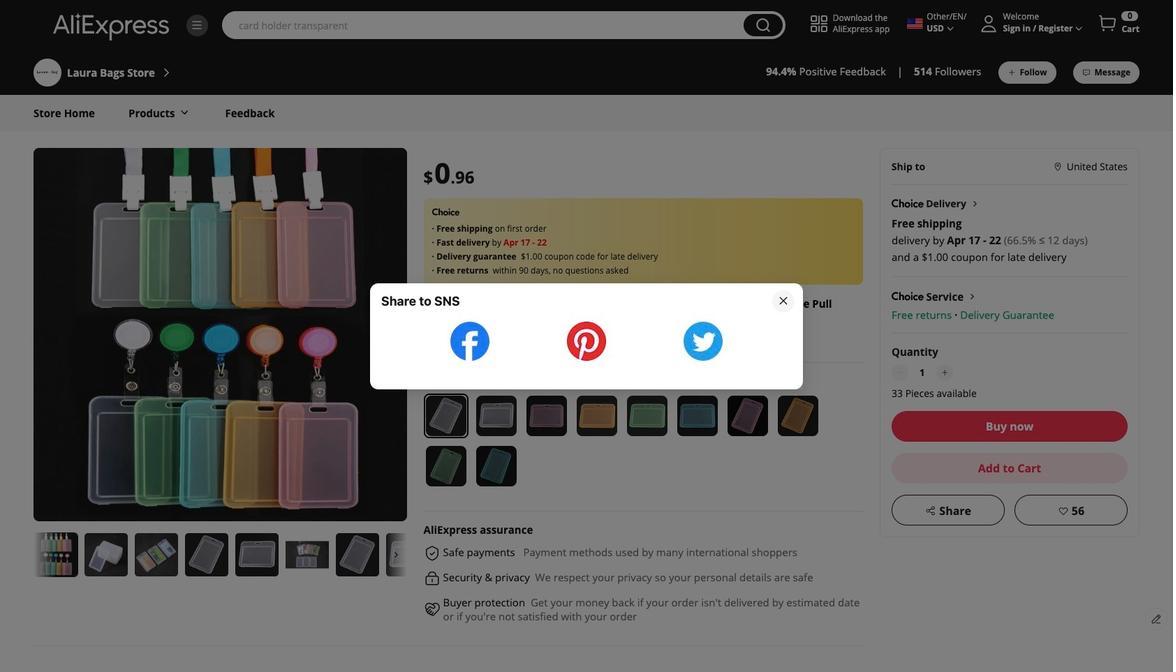 Task type: vqa. For each thing, say whether or not it's contained in the screenshot.
1SqId_b image
yes



Task type: describe. For each thing, give the bounding box(es) containing it.
card holder transparent text field
[[232, 18, 737, 32]]



Task type: locate. For each thing, give the bounding box(es) containing it.
None button
[[744, 14, 783, 36]]

1sqid_b image
[[191, 19, 203, 31]]

None text field
[[911, 365, 934, 381]]



